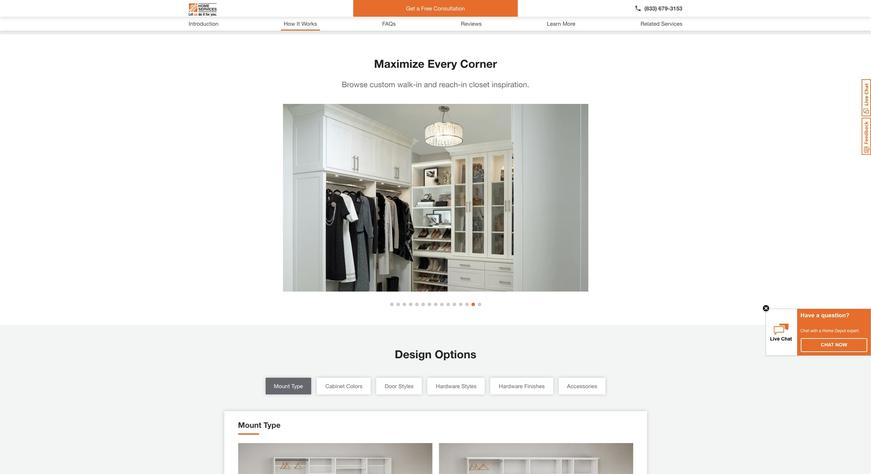 Task type: locate. For each thing, give the bounding box(es) containing it.
2 styles from the left
[[461, 383, 477, 390]]

mount
[[274, 383, 290, 390], [238, 421, 261, 430]]

free
[[421, 5, 432, 11]]

0 horizontal spatial type
[[264, 421, 281, 430]]

1 horizontal spatial hardware
[[499, 383, 523, 390]]

a right get
[[417, 5, 420, 11]]

accessories
[[567, 383, 597, 390]]

a right the have
[[816, 312, 820, 319]]

learn more
[[547, 20, 575, 27]]

styles right door
[[398, 383, 414, 390]]

(833)
[[644, 5, 657, 11]]

679-
[[659, 5, 670, 11]]

0 vertical spatial a
[[417, 5, 420, 11]]

1 vertical spatial a
[[816, 312, 820, 319]]

0 horizontal spatial styles
[[398, 383, 414, 390]]

0 vertical spatial mount type
[[274, 383, 303, 390]]

1 horizontal spatial in
[[461, 80, 467, 89]]

do it for you logo image
[[189, 0, 216, 19]]

reviews
[[461, 20, 482, 27]]

mount type inside mount type button
[[274, 383, 303, 390]]

have
[[801, 312, 815, 319]]

hardware left finishes
[[499, 383, 523, 390]]

1 styles from the left
[[398, 383, 414, 390]]

type inside button
[[291, 383, 303, 390]]

related
[[641, 20, 660, 27]]

door styles
[[385, 383, 414, 390]]

infopod - mount type - image image
[[238, 444, 633, 474]]

styles for door styles
[[398, 383, 414, 390]]

hardware down options
[[436, 383, 460, 390]]

mount type button
[[266, 378, 311, 395]]

in left closet
[[461, 80, 467, 89]]

1 hardware from the left
[[436, 383, 460, 390]]

accessories button
[[559, 378, 606, 395]]

a inside button
[[417, 5, 420, 11]]

type
[[291, 383, 303, 390], [264, 421, 281, 430]]

design
[[395, 348, 432, 361]]

1 vertical spatial type
[[264, 421, 281, 430]]

styles inside "button"
[[398, 383, 414, 390]]

colors
[[346, 383, 362, 390]]

styles down options
[[461, 383, 477, 390]]

2 vertical spatial a
[[819, 329, 821, 333]]

hardware
[[436, 383, 460, 390], [499, 383, 523, 390]]

have a question?
[[801, 312, 849, 319]]

hardware for hardware styles
[[436, 383, 460, 390]]

feedback link image
[[862, 118, 871, 155]]

services
[[661, 20, 682, 27]]

finishes
[[524, 383, 545, 390]]

a
[[417, 5, 420, 11], [816, 312, 820, 319], [819, 329, 821, 333]]

in left and
[[416, 80, 422, 89]]

chat now
[[821, 342, 847, 348]]

1 horizontal spatial styles
[[461, 383, 477, 390]]

how
[[284, 20, 295, 27]]

mount type
[[274, 383, 303, 390], [238, 421, 281, 430]]

chat now link
[[801, 339, 867, 352]]

hardware for hardware finishes
[[499, 383, 523, 390]]

0 vertical spatial mount
[[274, 383, 290, 390]]

0 vertical spatial type
[[291, 383, 303, 390]]

styles
[[398, 383, 414, 390], [461, 383, 477, 390]]

(833) 679-3153
[[644, 5, 682, 11]]

styles for hardware styles
[[461, 383, 477, 390]]

inspiration.
[[492, 80, 529, 89]]

1 horizontal spatial mount
[[274, 383, 290, 390]]

2 hardware from the left
[[499, 383, 523, 390]]

styles inside button
[[461, 383, 477, 390]]

reach-
[[439, 80, 461, 89]]

0 horizontal spatial hardware
[[436, 383, 460, 390]]

home
[[823, 329, 834, 333]]

walk-
[[397, 80, 416, 89]]

consultation
[[434, 5, 465, 11]]

1 horizontal spatial type
[[291, 383, 303, 390]]

closet
[[469, 80, 490, 89]]

it
[[297, 20, 300, 27]]

1 vertical spatial mount
[[238, 421, 261, 430]]

maximize
[[374, 57, 424, 70]]

related services
[[641, 20, 682, 27]]

mount inside mount type button
[[274, 383, 290, 390]]

0 horizontal spatial mount
[[238, 421, 261, 430]]

a for question?
[[816, 312, 820, 319]]

hardware finishes
[[499, 383, 545, 390]]

a right with
[[819, 329, 821, 333]]

in
[[416, 80, 422, 89], [461, 80, 467, 89]]

(833) 679-3153 link
[[635, 4, 682, 13]]

0 horizontal spatial in
[[416, 80, 422, 89]]



Task type: vqa. For each thing, say whether or not it's contained in the screenshot.
$
no



Task type: describe. For each thing, give the bounding box(es) containing it.
get a free consultation
[[406, 5, 465, 11]]

get
[[406, 5, 415, 11]]

custom
[[370, 80, 395, 89]]

depot
[[835, 329, 846, 333]]

introduction
[[189, 20, 219, 27]]

corner
[[460, 57, 497, 70]]

cabinet colors
[[325, 383, 362, 390]]

browse custom walk-in and reach-in closet inspiration.
[[342, 80, 529, 89]]

door styles button
[[376, 378, 422, 395]]

live chat image
[[862, 79, 871, 116]]

cabinet colors button
[[317, 378, 371, 395]]

gallery walkin white closet3 desktop image
[[224, 104, 647, 292]]

a for free
[[417, 5, 420, 11]]

and
[[424, 80, 437, 89]]

options
[[435, 348, 476, 361]]

design options
[[395, 348, 476, 361]]

1 vertical spatial mount type
[[238, 421, 281, 430]]

question?
[[821, 312, 849, 319]]

learn
[[547, 20, 561, 27]]

door
[[385, 383, 397, 390]]

how it works
[[284, 20, 317, 27]]

cabinet
[[325, 383, 345, 390]]

2 in from the left
[[461, 80, 467, 89]]

every
[[428, 57, 457, 70]]

now
[[835, 342, 847, 348]]

browse
[[342, 80, 368, 89]]

faqs
[[382, 20, 396, 27]]

hardware styles button
[[428, 378, 485, 395]]

more
[[563, 20, 575, 27]]

3153
[[670, 5, 682, 11]]

with
[[810, 329, 818, 333]]

expert.
[[847, 329, 860, 333]]

chat
[[801, 329, 809, 333]]

chat with a home depot expert.
[[801, 329, 860, 333]]

works
[[301, 20, 317, 27]]

closet organization image
[[189, 0, 363, 18]]

hardware finishes button
[[490, 378, 553, 395]]

hardware styles
[[436, 383, 477, 390]]

maximize every corner
[[374, 57, 497, 70]]

get a free consultation button
[[353, 0, 518, 17]]

chat
[[821, 342, 834, 348]]

1 in from the left
[[416, 80, 422, 89]]



